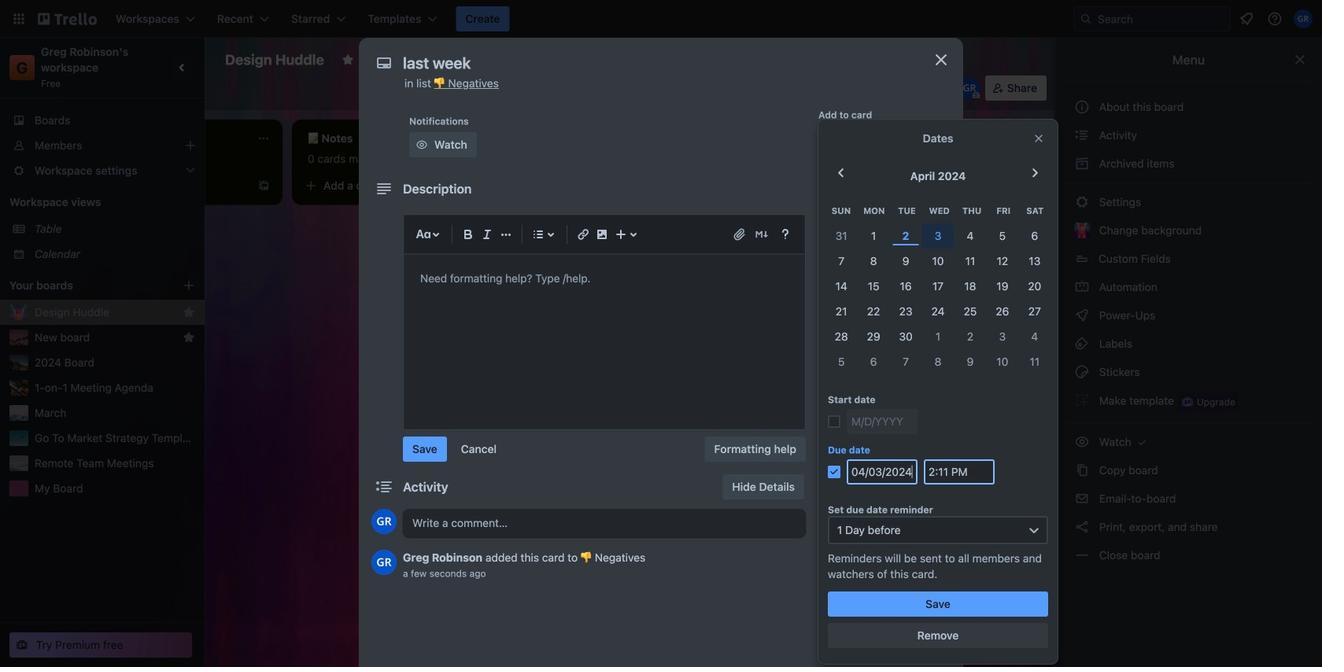 Task type: vqa. For each thing, say whether or not it's contained in the screenshot.
sm image
yes



Task type: locate. For each thing, give the bounding box(es) containing it.
starred icon image
[[183, 306, 195, 319], [183, 331, 195, 344]]

view markdown image
[[754, 227, 770, 242]]

grid
[[825, 198, 1051, 375]]

None text field
[[395, 49, 914, 77]]

1 horizontal spatial greg robinson (gregrobinson96) image
[[1294, 9, 1313, 28]]

0 horizontal spatial greg robinson (gregrobinson96) image
[[958, 77, 980, 99]]

star or unstar board image
[[341, 54, 354, 66]]

0 vertical spatial create from template… image
[[257, 179, 270, 192]]

sm image
[[1074, 127, 1090, 143], [1074, 156, 1090, 172], [1074, 364, 1090, 380], [1074, 393, 1090, 408], [1134, 434, 1150, 450], [1074, 491, 1090, 507], [1074, 548, 1090, 563], [823, 611, 839, 627]]

1 horizontal spatial create from template… image
[[928, 216, 940, 228]]

5 row from the top
[[825, 299, 1051, 324]]

M/D/YYYY text field
[[847, 460, 918, 485]]

add board image
[[183, 279, 195, 292]]

image image
[[593, 225, 611, 244]]

1 vertical spatial greg robinson (gregrobinson96) image
[[371, 550, 397, 575]]

cell
[[825, 223, 858, 249], [858, 223, 890, 249], [890, 223, 922, 249], [922, 223, 954, 249], [954, 223, 986, 249], [986, 223, 1019, 249], [1019, 223, 1051, 249], [825, 249, 858, 274], [858, 249, 890, 274], [890, 249, 922, 274], [922, 249, 954, 274], [954, 249, 986, 274], [986, 249, 1019, 274], [1019, 249, 1051, 274], [825, 274, 858, 299], [858, 274, 890, 299], [890, 274, 922, 299], [922, 274, 954, 299], [954, 274, 986, 299], [986, 274, 1019, 299], [1019, 274, 1051, 299], [825, 299, 858, 324], [858, 299, 890, 324], [890, 299, 922, 324], [922, 299, 954, 324], [954, 299, 986, 324], [986, 299, 1019, 324], [1019, 299, 1051, 324], [825, 324, 858, 349], [858, 324, 890, 349], [890, 324, 922, 349], [922, 324, 954, 349], [954, 324, 986, 349], [986, 324, 1019, 349], [1019, 324, 1051, 349], [825, 349, 858, 375], [858, 349, 890, 375], [890, 349, 922, 375], [922, 349, 954, 375], [954, 349, 986, 375], [986, 349, 1019, 375], [1019, 349, 1051, 375]]

close dialog image
[[932, 50, 951, 69]]

1 vertical spatial create from template… image
[[928, 216, 940, 228]]

text formatting group
[[459, 225, 515, 244]]

1 row from the top
[[825, 198, 1051, 223]]

3 row from the top
[[825, 249, 1051, 274]]

7 row from the top
[[825, 349, 1051, 375]]

row
[[825, 198, 1051, 223], [825, 223, 1051, 249], [825, 249, 1051, 274], [825, 274, 1051, 299], [825, 299, 1051, 324], [825, 324, 1051, 349], [825, 349, 1051, 375]]

1 vertical spatial greg robinson (gregrobinson96) image
[[958, 77, 980, 99]]

row group
[[825, 223, 1051, 375]]

close popover image
[[1032, 132, 1045, 145]]

Board name text field
[[217, 47, 332, 72]]

greg robinson (gregrobinson96) image
[[1294, 9, 1313, 28], [958, 77, 980, 99]]

1 vertical spatial starred icon image
[[183, 331, 195, 344]]

create from template… image
[[257, 179, 270, 192], [928, 216, 940, 228]]

0 vertical spatial greg robinson (gregrobinson96) image
[[371, 509, 397, 534]]

0 vertical spatial starred icon image
[[183, 306, 195, 319]]

bold ⌘b image
[[459, 225, 478, 244]]

1 starred icon image from the top
[[183, 306, 195, 319]]

greg robinson (gregrobinson96) image
[[371, 509, 397, 534], [371, 550, 397, 575]]

sm image
[[704, 76, 726, 98], [414, 137, 430, 153], [1074, 194, 1090, 210], [1074, 279, 1090, 295], [823, 288, 839, 304], [1074, 308, 1090, 323], [1074, 336, 1090, 352], [1074, 434, 1090, 450], [1074, 463, 1090, 478], [823, 510, 839, 526], [1074, 519, 1090, 535], [823, 541, 839, 557], [823, 573, 839, 589]]

2 starred icon image from the top
[[183, 331, 195, 344]]

2 row from the top
[[825, 223, 1051, 249]]

4 row from the top
[[825, 274, 1051, 299]]

search image
[[1080, 13, 1092, 25]]



Task type: describe. For each thing, give the bounding box(es) containing it.
more formatting image
[[497, 225, 515, 244]]

Main content area, start typing to enter text. text field
[[420, 269, 789, 288]]

open help dialog image
[[776, 225, 795, 244]]

Add time text field
[[924, 460, 995, 485]]

Search field
[[1092, 8, 1230, 30]]

lists image
[[529, 225, 548, 244]]

text styles image
[[414, 225, 433, 244]]

0 notifications image
[[1237, 9, 1256, 28]]

your boards with 8 items element
[[9, 276, 159, 295]]

labels image
[[823, 162, 839, 178]]

1 greg robinson (gregrobinson96) image from the top
[[371, 509, 397, 534]]

editor toolbar
[[411, 222, 798, 247]]

M/D/YYYY text field
[[847, 409, 918, 434]]

primary element
[[0, 0, 1322, 38]]

link ⌘k image
[[574, 225, 593, 244]]

attach and insert link image
[[732, 227, 748, 242]]

0 horizontal spatial create from template… image
[[257, 179, 270, 192]]

italic ⌘i image
[[478, 225, 497, 244]]

open information menu image
[[1267, 11, 1283, 27]]

2 greg robinson (gregrobinson96) image from the top
[[371, 550, 397, 575]]

Write a comment text field
[[403, 509, 806, 537]]

0 vertical spatial greg robinson (gregrobinson96) image
[[1294, 9, 1313, 28]]

6 row from the top
[[825, 324, 1051, 349]]



